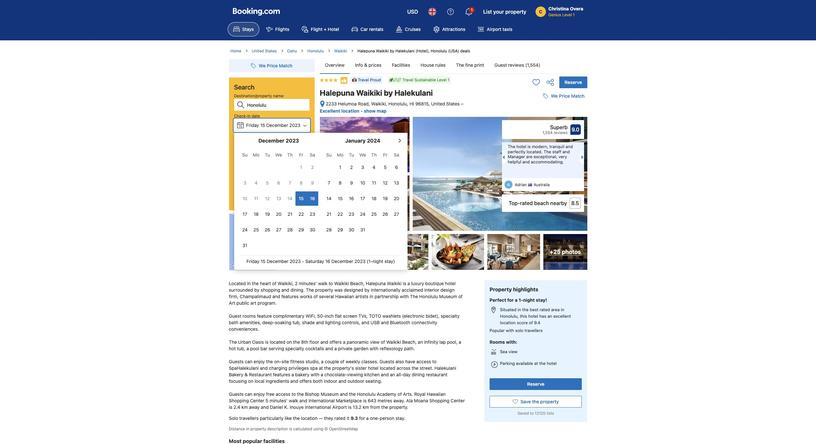 Task type: locate. For each thing, give the bounding box(es) containing it.
1 left 2 december 2023 option
[[300, 165, 303, 170]]

price up superb
[[559, 93, 570, 99]]

0 vertical spatial 17
[[361, 196, 365, 202]]

print
[[475, 62, 485, 68]]

check- up check-out date
[[234, 114, 248, 119]]

program.
[[258, 301, 277, 306]]

643
[[368, 398, 377, 404]]

29 for 29 checkbox
[[299, 227, 304, 233]]

9 right 8 january 2024 option
[[350, 180, 353, 186]]

1 vertical spatial states
[[447, 101, 460, 107]]

17 December 2023 checkbox
[[239, 207, 251, 222]]

2 fr from the left
[[383, 152, 388, 158]]

arts.
[[403, 392, 413, 398]]

2 29 from the left
[[338, 227, 343, 233]]

28 inside option
[[326, 227, 332, 233]]

friday for friday 15 december 2023 - saturday 16 december 2023 (1-night stay)
[[247, 259, 260, 264]]

an inside "situated in the best rated area in honolulu, this hotel has an excellent location score of 9.4"
[[548, 314, 553, 319]]

1- left stay
[[234, 153, 238, 158]]

australia
[[534, 183, 550, 188]]

0 vertical spatial airport
[[487, 26, 502, 32]]

0 vertical spatial halekulani
[[396, 49, 415, 53]]

match for we price match dropdown button in the "search" 'section'
[[279, 63, 293, 68]]

24 December 2023 checkbox
[[239, 223, 251, 237]]

28 for 28 december 2023 'checkbox'
[[287, 227, 293, 233]]

we price match inside "search" 'section'
[[259, 63, 293, 68]]

name:
[[273, 94, 285, 98]]

an
[[548, 314, 553, 319], [418, 340, 423, 345], [390, 372, 395, 378]]

price inside "search" 'section'
[[267, 63, 278, 68]]

grid
[[239, 149, 318, 253], [324, 149, 403, 237]]

2 vertical spatial rated
[[335, 416, 346, 422]]

united right 96815,
[[432, 101, 445, 107]]

0 horizontal spatial minutes'
[[270, 398, 288, 404]]

1 vertical spatial level
[[437, 78, 447, 82]]

0 horizontal spatial rated
[[335, 416, 346, 422]]

restaurant
[[426, 372, 448, 378]]

18 right 17 december 2023 checkbox
[[254, 212, 259, 217]]

14 December 2023 checkbox
[[285, 192, 296, 206]]

1 horizontal spatial view
[[509, 349, 518, 355]]

couple
[[325, 359, 339, 365]]

4 January 2024 checkbox
[[369, 160, 380, 175]]

reviews inside "link"
[[509, 62, 525, 68]]

3 December 2023 checkbox
[[239, 176, 251, 190]]

reserve
[[565, 80, 583, 85], [528, 382, 545, 388]]

day
[[403, 372, 411, 378]]

20 right the "19" option
[[276, 212, 282, 217]]

6 for 6 option
[[278, 180, 280, 186]]

academy
[[377, 392, 397, 398]]

hotel inside the hotel is modern, tranquil and perfectly located. the staff and manager are exceptional, very helpful and accommodating.
[[517, 144, 527, 149]]

classes.
[[362, 359, 379, 365]]

0 vertical spatial 20
[[394, 196, 400, 202]]

28 January 2024 checkbox
[[324, 223, 335, 237]]

4 for the 4 option
[[255, 180, 258, 186]]

21 inside option
[[327, 212, 332, 217]]

14 inside '14' checkbox
[[288, 196, 293, 202]]

and left 'dining.'
[[282, 288, 289, 293]]

3 inside 3 "option"
[[362, 165, 364, 170]]

1 center from the left
[[250, 398, 265, 404]]

2 7 from the left
[[328, 180, 331, 186]]

local
[[255, 379, 265, 384]]

reserve for the top reserve 'button'
[[565, 80, 583, 85]]

0 horizontal spatial 6
[[278, 180, 280, 186]]

night up best
[[524, 298, 535, 303]]

property for distance in property description is calculated using © openstreetmap
[[251, 427, 266, 432]]

tu down saturday 16 december 2023 button
[[265, 152, 270, 158]]

24 January 2024 checkbox
[[357, 207, 369, 222]]

1
[[471, 7, 473, 12], [573, 12, 575, 17], [448, 78, 450, 82], [300, 165, 303, 170], [339, 165, 342, 170]]

travellers
[[525, 328, 543, 334], [240, 416, 259, 422]]

3 for 3 "option"
[[362, 165, 364, 170]]

and up couple at the left bottom of the page
[[326, 346, 333, 352]]

th up the 4 january 2024 checkbox
[[372, 152, 377, 158]]

solo
[[516, 328, 524, 334]]

halekulani for halepuna waikiki by halekulani
[[395, 88, 433, 97]]

rooms
[[243, 314, 256, 319]]

1 horizontal spatial guest
[[495, 62, 507, 68]]

0 horizontal spatial 9
[[311, 180, 314, 186]]

art
[[229, 301, 235, 306]]

1 28 from the left
[[287, 227, 293, 233]]

ingredients
[[266, 379, 289, 384]]

km
[[242, 405, 248, 411], [363, 405, 369, 411]]

0 horizontal spatial 2
[[295, 281, 298, 287]]

2 23 from the left
[[349, 212, 355, 217]]

29 right 28 option
[[338, 227, 343, 233]]

1 vertical spatial 27
[[276, 227, 282, 233]]

with:
[[507, 340, 518, 345]]

12 December 2023 checkbox
[[262, 192, 273, 206]]

1 January 2024 checkbox
[[335, 160, 346, 175]]

2 22 from the left
[[338, 212, 343, 217]]

2 tu from the left
[[349, 152, 354, 158]]

facilities
[[392, 62, 411, 68]]

1 horizontal spatial level
[[563, 12, 572, 17]]

31 inside checkbox
[[243, 243, 248, 248]]

price for we price match dropdown button in the "search" 'section'
[[267, 63, 278, 68]]

0 vertical spatial united
[[252, 49, 264, 53]]

0 horizontal spatial travel
[[358, 78, 369, 83]]

12 right 11 december 2023 'checkbox'
[[265, 196, 270, 202]]

18 for 18 january 2024 checkbox at the left top of the page
[[372, 196, 377, 202]]

4 for the 4 january 2024 checkbox
[[373, 165, 376, 170]]

30 right 29 checkbox
[[310, 227, 316, 233]]

29 inside 29 january 2024 option
[[338, 227, 343, 233]]

2 check- from the top
[[234, 133, 248, 138]]

1 can from the top
[[245, 359, 253, 365]]

toto
[[369, 314, 382, 319]]

1 vertical spatial travellers
[[240, 416, 259, 422]]

21
[[288, 212, 293, 217], [327, 212, 332, 217]]

29 inside 29 checkbox
[[299, 227, 304, 233]]

1 vertical spatial check-
[[234, 133, 248, 138]]

9
[[311, 180, 314, 186], [350, 180, 353, 186]]

0 vertical spatial 31
[[361, 227, 366, 233]]

rated up "has"
[[540, 307, 550, 313]]

2023 for friday 15 december 2023
[[290, 123, 301, 128]]

2 December 2023 checkbox
[[307, 160, 318, 175]]

screen
[[343, 314, 358, 319]]

0 vertical spatial minutes'
[[299, 281, 317, 287]]

honolulu down interior
[[420, 294, 438, 300]]

0 horizontal spatial tub,
[[237, 346, 245, 352]]

fitness
[[291, 359, 305, 365]]

staff
[[553, 149, 562, 154]]

5 inside checkbox
[[384, 165, 387, 170]]

rated superb element
[[506, 124, 568, 131]]

1 vertical spatial 20
[[276, 212, 282, 217]]

13 right "12 december 2023" option
[[276, 196, 281, 202]]

hotel
[[328, 26, 339, 32]]

and right staff
[[563, 149, 570, 154]]

23 for 23 checkbox
[[310, 212, 316, 217]]

honolulu, inside "situated in the best rated area in honolulu, this hotel has an excellent location score of 9.4"
[[500, 314, 519, 319]]

2 grid from the left
[[324, 149, 403, 237]]

14 inside 14 checkbox
[[327, 196, 332, 202]]

halepuna up the info & prices
[[358, 49, 375, 53]]

rentals
[[369, 26, 384, 32]]

match inside "search" 'section'
[[279, 63, 293, 68]]

hi
[[410, 101, 415, 107]]

1 horizontal spatial 6
[[395, 165, 398, 170]]

21 January 2024 checkbox
[[324, 207, 335, 222]]

1 horizontal spatial for
[[359, 416, 365, 422]]

(hotel),
[[416, 49, 430, 53]]

by up artists at left bottom
[[365, 288, 370, 293]]

18 inside checkbox
[[372, 196, 377, 202]]

21 inside checkbox
[[288, 212, 293, 217]]

2 for december 2023
[[311, 165, 314, 170]]

we up superb
[[551, 93, 558, 99]]

1 14 from the left
[[288, 196, 293, 202]]

22 for 22 december 2023 option
[[299, 212, 304, 217]]

1 vertical spatial features
[[273, 372, 291, 378]]

access right free
[[276, 392, 291, 398]]

12 right 11 checkbox at the top of the page
[[383, 180, 388, 186]]

26 inside checkbox
[[383, 212, 388, 217]]

(electronic
[[402, 314, 425, 319]]

23 inside option
[[349, 212, 355, 217]]

1 vertical spatial 10
[[243, 196, 248, 202]]

2 14 from the left
[[327, 196, 332, 202]]

1 vertical spatial minutes'
[[270, 398, 288, 404]]

1 horizontal spatial -
[[361, 108, 363, 114]]

waikiki, inside 2233 helumoa road, waikiki, honolulu, hi 96815, united states – excellent location - show map
[[372, 101, 388, 107]]

1 fr from the left
[[299, 152, 304, 158]]

2 inside option
[[311, 165, 314, 170]]

2 inside checkbox
[[350, 165, 353, 170]]

1 vertical spatial price
[[559, 93, 570, 99]]

bidet),
[[426, 314, 440, 319]]

18 January 2024 checkbox
[[369, 192, 380, 206]]

0 horizontal spatial 11
[[254, 196, 258, 202]]

december for friday 15 december 2023 - saturday 16 december 2023 (1-night stay)
[[267, 259, 289, 264]]

12 inside checkbox
[[383, 180, 388, 186]]

1 vertical spatial search
[[264, 192, 280, 198]]

in up check-out date
[[248, 114, 251, 119]]

accommodating.
[[531, 159, 564, 165]]

0 horizontal spatial for
[[265, 178, 270, 183]]

states inside 2233 helumoa road, waikiki, honolulu, hi 96815, united states – excellent location - show map
[[447, 101, 460, 107]]

in right distance
[[246, 427, 250, 432]]

16 down 28 option
[[326, 259, 331, 264]]

22 inside "option"
[[338, 212, 343, 217]]

23 left the 24 'checkbox'
[[349, 212, 355, 217]]

0 vertical spatial on
[[287, 340, 292, 345]]

from
[[371, 405, 380, 411]]

12 for "12 december 2023" option
[[265, 196, 270, 202]]

date
[[252, 114, 260, 119], [255, 133, 263, 138]]

12 for 12 checkbox
[[383, 180, 388, 186]]

29 for 29 january 2024 option
[[338, 227, 343, 233]]

location
[[342, 108, 360, 114], [500, 320, 516, 326], [301, 416, 318, 422]]

0 vertical spatial 10
[[361, 180, 366, 186]]

check- for in
[[234, 114, 248, 119]]

17 for "17 january 2024" checkbox
[[361, 196, 365, 202]]

10 inside option
[[361, 180, 366, 186]]

19 inside checkbox
[[383, 196, 388, 202]]

23
[[310, 212, 316, 217], [349, 212, 355, 217]]

19 inside option
[[265, 212, 270, 217]]

8 right 7 option
[[339, 180, 342, 186]]

1 tu from the left
[[265, 152, 270, 158]]

1 grid from the left
[[239, 149, 318, 253]]

0 horizontal spatial 13
[[276, 196, 281, 202]]

17 for 17 december 2023 checkbox
[[243, 212, 247, 217]]

0 horizontal spatial view
[[370, 340, 380, 345]]

13 inside 13 checkbox
[[394, 180, 399, 186]]

view right the sea
[[509, 349, 518, 355]]

we price match button
[[249, 60, 295, 72], [541, 90, 588, 102]]

17 right 16 "option"
[[361, 196, 365, 202]]

fr for 2024
[[383, 152, 388, 158]]

1 vertical spatial location
[[500, 320, 516, 326]]

24 inside 'checkbox'
[[360, 212, 366, 217]]

- inside "search" 'section'
[[302, 259, 304, 264]]

lap
[[440, 340, 446, 345]]

0 horizontal spatial location
[[301, 416, 318, 422]]

0 horizontal spatial 17
[[243, 212, 247, 217]]

1 23 from the left
[[310, 212, 316, 217]]

11 inside 11 december 2023 'checkbox'
[[254, 196, 258, 202]]

1 8 from the left
[[300, 180, 303, 186]]

3 for 3 december 2023 checkbox
[[244, 180, 247, 186]]

& down spahalekulani
[[245, 372, 248, 378]]

- inside 2233 helumoa road, waikiki, honolulu, hi 96815, united states – excellent location - show map
[[361, 108, 363, 114]]

31 for 31 january 2024 option
[[361, 227, 366, 233]]

the right like
[[293, 416, 300, 422]]

su left stay
[[242, 152, 248, 158]]

travel for travel proud
[[358, 78, 369, 83]]

rated left beach
[[521, 201, 533, 206]]

11 left "12 december 2023" option
[[254, 196, 258, 202]]

0 vertical spatial 18
[[372, 196, 377, 202]]

2 28 from the left
[[326, 227, 332, 233]]

night left stay
[[238, 153, 247, 158]]

previous image
[[501, 156, 505, 159]]

we price match for we price match dropdown button in the "search" 'section'
[[259, 63, 293, 68]]

situated
[[500, 307, 517, 313]]

location inside 2233 helumoa road, waikiki, honolulu, hi 96815, united states – excellent location - show map
[[342, 108, 360, 114]]

31 January 2024 checkbox
[[357, 223, 369, 237]]

16 inside checkbox
[[310, 196, 315, 202]]

2023 for friday 15 december 2023 - saturday 16 december 2023 (1-night stay)
[[290, 259, 301, 264]]

4 inside checkbox
[[373, 165, 376, 170]]

3 inside 3 december 2023 checkbox
[[244, 180, 247, 186]]

your account menu christina overa genius level 1 element
[[536, 3, 586, 18]]

0 vertical spatial beach,
[[350, 281, 365, 287]]

december inside button
[[272, 142, 294, 148]]

9 for 9 december 2023 checkbox
[[311, 180, 314, 186]]

all-
[[397, 372, 403, 378]]

0 vertical spatial check-
[[234, 114, 248, 119]]

reviews right the "1,554"
[[554, 130, 568, 135]]

1 travel from the left
[[403, 78, 414, 82]]

1 vertical spatial reviews
[[554, 130, 568, 135]]

location down helumoa
[[342, 108, 360, 114]]

features down charging
[[273, 372, 291, 378]]

located up the serving
[[270, 340, 286, 345]]

in inside "search" 'section'
[[248, 114, 251, 119]]

mo up 1 january 2024 checkbox
[[337, 152, 344, 158]]

very
[[559, 154, 568, 160]]

0 vertical spatial 11
[[372, 180, 376, 186]]

united
[[252, 49, 264, 53], [432, 101, 445, 107]]

property for list your property
[[506, 9, 527, 15]]

0 horizontal spatial shopping
[[229, 398, 249, 404]]

night left stay)
[[373, 259, 384, 264]]

in for located in the heart of waikiki, 2 minutes' walk to waikiki beach, halepuna waikiki is a luxury boutique hotel surrounded by shopping and dining. the property was designed by internationally acclaimed interior design firm, champalimaud and features works of several hawaiian artists in partnership with the honolulu museum of art public art program. guest rooms feature complimentary wifi, 50-inch flat screen tvs, toto washlets (electronic bidet), specialty bath amenities, deep-soaking tub, shade and lighting controls, and usb and bluetooth connectivity conveniences. the urban oasis is located on the 8th floor and offers a panoramic view of waikiki beach, an infinity lap pool, a hot tub, a pool bar serving specialty cocktails and a private garden with reflexology path. guests can enjoy the on-site fitness studio, a couple of weekly classes. guests also have access to spahalekulani and charging privileges spa at the property's sister hotel located across the street. halekulani bakery & restaurant features a bakery with a chocolate-viewing kitchen and an all-day dining restaurant focusing on local ingredients and offers both indoor and outdoor seating. guests can enjoy free access to the bishop museum and the honolulu academy of arts. royal hawaiian shopping center 5 minutes' walk and international marketplace is 643 metres away. ala moana shopping center is 2.4 km away and daniel k. inouye international airport is 13.2 km from the property.
[[247, 281, 251, 287]]

states left oahu
[[265, 49, 277, 53]]

with left solo
[[506, 328, 515, 334]]

sa for 2024
[[394, 152, 400, 158]]

1 21 from the left
[[288, 212, 293, 217]]

the inside "dropdown button"
[[533, 400, 540, 405]]

7 January 2024 checkbox
[[324, 176, 335, 190]]

date for check-out date
[[255, 133, 263, 138]]

modern,
[[532, 144, 549, 149]]

1 vertical spatial united
[[432, 101, 445, 107]]

is inside the hotel is modern, tranquil and perfectly located. the staff and manager are exceptional, very helpful and accommodating.
[[528, 144, 531, 149]]

2 travel from the left
[[358, 78, 369, 83]]

13 January 2024 checkbox
[[391, 176, 403, 190]]

22 December 2023 checkbox
[[296, 207, 307, 222]]

0 horizontal spatial 25
[[254, 227, 259, 233]]

1 horizontal spatial night
[[373, 259, 384, 264]]

0 horizontal spatial center
[[250, 398, 265, 404]]

airport taxis
[[487, 26, 513, 32]]

2 th from the left
[[372, 152, 377, 158]]

6 January 2024 checkbox
[[391, 160, 403, 175]]

halekulani up the facilities
[[396, 49, 415, 53]]

1,554
[[543, 130, 553, 135]]

16 inside button
[[266, 142, 271, 148]]

1 vertical spatial 12
[[265, 196, 270, 202]]

18 December 2023 checkbox
[[251, 207, 262, 222]]

19 for the "19" option
[[265, 212, 270, 217]]

24 inside option
[[242, 227, 248, 233]]

18 inside option
[[254, 212, 259, 217]]

tub,
[[293, 320, 301, 326], [237, 346, 245, 352]]

26 inside checkbox
[[265, 227, 270, 233]]

halepuna waikiki by halekulani (hotel), honolulu (usa) deals
[[358, 49, 471, 53]]

0 horizontal spatial reviews
[[509, 62, 525, 68]]

waikiki up prices at top left
[[376, 49, 389, 53]]

1 horizontal spatial 10
[[361, 180, 366, 186]]

partnership
[[375, 294, 399, 300]]

0 horizontal spatial 14
[[288, 196, 293, 202]]

privileges
[[289, 366, 309, 371]]

1 sa from the left
[[310, 152, 315, 158]]

16 right 15 january 2024 option
[[349, 196, 354, 202]]

25 for 25 january 2024 option
[[372, 212, 377, 217]]

4
[[373, 165, 376, 170], [255, 180, 258, 186]]

5 inside checkbox
[[266, 180, 269, 186]]

19
[[383, 196, 388, 202], [265, 212, 270, 217]]

19 right 18 december 2023 option
[[265, 212, 270, 217]]

0 vertical spatial date
[[252, 114, 260, 119]]

6 right 5 checkbox
[[395, 165, 398, 170]]

floor
[[310, 340, 319, 345]]

13 inside 13 'option'
[[276, 196, 281, 202]]

16 inside "option"
[[349, 196, 354, 202]]

and right away
[[261, 405, 269, 411]]

friday down 31 december 2023 checkbox
[[247, 259, 260, 264]]

mo
[[253, 152, 260, 158], [337, 152, 344, 158]]

halepuna for halepuna waikiki by halekulani (hotel), honolulu (usa) deals
[[358, 49, 375, 53]]

0 vertical spatial for
[[265, 178, 270, 183]]

Where are you going? field
[[245, 99, 310, 111]]

1 30 from the left
[[310, 227, 316, 233]]

28 for 28 option
[[326, 227, 332, 233]]

walk
[[318, 281, 328, 287], [289, 398, 298, 404]]

2 for january 2024
[[350, 165, 353, 170]]

0 vertical spatial 27
[[394, 212, 400, 217]]

location inside "situated in the best rated area in honolulu, this hotel has an excellent location score of 9.4"
[[500, 320, 516, 326]]

2 horizontal spatial location
[[500, 320, 516, 326]]

10 right 9 checkbox on the left of the page
[[361, 180, 366, 186]]

0 vertical spatial 6
[[395, 165, 398, 170]]

1 horizontal spatial honolulu,
[[500, 314, 519, 319]]

2 9 from the left
[[350, 180, 353, 186]]

guest right print
[[495, 62, 507, 68]]

grid for january
[[324, 149, 403, 237]]

states left –
[[447, 101, 460, 107]]

23 for 23 option
[[349, 212, 355, 217]]

by
[[390, 49, 395, 53], [384, 88, 393, 97], [255, 288, 260, 293], [365, 288, 370, 293]]

10 left 11 december 2023 'checkbox'
[[243, 196, 248, 202]]

1 vertical spatial located
[[380, 366, 396, 371]]

tranquil
[[550, 144, 565, 149]]

22 inside option
[[299, 212, 304, 217]]

5 down free
[[266, 398, 269, 404]]

2 8 from the left
[[339, 180, 342, 186]]

show
[[364, 108, 376, 114]]

match for bottom we price match dropdown button
[[572, 93, 585, 99]]

property inside the 'located in the heart of waikiki, 2 minutes' walk to waikiki beach, halepuna waikiki is a luxury boutique hotel surrounded by shopping and dining. the property was designed by internationally acclaimed interior design firm, champalimaud and features works of several hawaiian artists in partnership with the honolulu museum of art public art program. guest rooms feature complimentary wifi, 50-inch flat screen tvs, toto washlets (electronic bidet), specialty bath amenities, deep-soaking tub, shade and lighting controls, and usb and bluetooth connectivity conveniences. the urban oasis is located on the 8th floor and offers a panoramic view of waikiki beach, an infinity lap pool, a hot tub, a pool bar serving specialty cocktails and a private garden with reflexology path. guests can enjoy the on-site fitness studio, a couple of weekly classes. guests also have access to spahalekulani and charging privileges spa at the property's sister hotel located across the street. halekulani bakery & restaurant features a bakery with a chocolate-viewing kitchen and an all-day dining restaurant focusing on local ingredients and offers both indoor and outdoor seating. guests can enjoy free access to the bishop museum and the honolulu academy of arts. royal hawaiian shopping center 5 minutes' walk and international marketplace is 643 metres away. ala moana shopping center is 2.4 km away and daniel k. inouye international airport is 13.2 km from the property.'
[[315, 288, 333, 293]]

1 su from the left
[[242, 152, 248, 158]]

firm,
[[229, 294, 239, 300]]

0 horizontal spatial -
[[302, 259, 304, 264]]

9 December 2023 checkbox
[[307, 176, 318, 190]]

museum down indoor
[[321, 392, 339, 398]]

1 vertical spatial 6
[[278, 180, 280, 186]]

2 30 from the left
[[349, 227, 355, 233]]

0 horizontal spatial level
[[437, 78, 447, 82]]

28 inside 'checkbox'
[[287, 227, 293, 233]]

airport left taxis
[[487, 26, 502, 32]]

level inside 'christina overa genius level 1'
[[563, 12, 572, 17]]

level down rules
[[437, 78, 447, 82]]

1 vertical spatial on
[[248, 379, 254, 384]]

search down the 5 december 2023 checkbox
[[264, 192, 280, 198]]

2 su from the left
[[327, 152, 332, 158]]

0 vertical spatial price
[[267, 63, 278, 68]]

2 shopping from the left
[[430, 398, 450, 404]]

minutes' up daniel
[[270, 398, 288, 404]]

december for friday 15 december 2023
[[267, 123, 288, 128]]

4 right 3 december 2023 checkbox
[[255, 180, 258, 186]]

halepuna up internationally
[[366, 281, 386, 287]]

0 horizontal spatial on
[[248, 379, 254, 384]]

27
[[394, 212, 400, 217], [276, 227, 282, 233]]

free
[[266, 392, 275, 398]]

25 December 2023 checkbox
[[251, 223, 262, 237]]

airport inside the 'located in the heart of waikiki, 2 minutes' walk to waikiki beach, halepuna waikiki is a luxury boutique hotel surrounded by shopping and dining. the property was designed by internationally acclaimed interior design firm, champalimaud and features works of several hawaiian artists in partnership with the honolulu museum of art public art program. guest rooms feature complimentary wifi, 50-inch flat screen tvs, toto washlets (electronic bidet), specialty bath amenities, deep-soaking tub, shade and lighting controls, and usb and bluetooth connectivity conveniences. the urban oasis is located on the 8th floor and offers a panoramic view of waikiki beach, an infinity lap pool, a hot tub, a pool bar serving specialty cocktails and a private garden with reflexology path. guests can enjoy the on-site fitness studio, a couple of weekly classes. guests also have access to spahalekulani and charging privileges spa at the property's sister hotel located across the street. halekulani bakery & restaurant features a bakery with a chocolate-viewing kitchen and an all-day dining restaurant focusing on local ingredients and offers both indoor and outdoor seating. guests can enjoy free access to the bishop museum and the honolulu academy of arts. royal hawaiian shopping center 5 minutes' walk and international marketplace is 643 metres away. ala moana shopping center is 2.4 km away and daniel k. inouye international airport is 13.2 km from the property.'
[[333, 405, 347, 411]]

0 vertical spatial location
[[342, 108, 360, 114]]

shopping
[[229, 398, 249, 404], [430, 398, 450, 404]]

13 for 13 checkbox
[[394, 180, 399, 186]]

0 vertical spatial honolulu,
[[389, 101, 409, 107]]

friday 15 december 2023 - saturday 16 december 2023 (1-night stay)
[[247, 259, 395, 264]]

search section
[[226, 54, 408, 271]]

person
[[380, 416, 395, 422]]

0 horizontal spatial sa
[[310, 152, 315, 158]]

1 horizontal spatial 26
[[383, 212, 388, 217]]

sa for 2023
[[310, 152, 315, 158]]

1 22 from the left
[[299, 212, 304, 217]]

0 horizontal spatial guest
[[229, 314, 242, 319]]

0 horizontal spatial search
[[234, 83, 255, 91]]

29 December 2023 checkbox
[[296, 223, 307, 237]]

beach
[[535, 201, 550, 206]]

1 7 from the left
[[289, 180, 291, 186]]

8
[[300, 180, 303, 186], [339, 180, 342, 186]]

2 sa from the left
[[394, 152, 400, 158]]

overview link
[[320, 57, 350, 74]]

0 vertical spatial hawaiian
[[336, 294, 354, 300]]

0 vertical spatial &
[[364, 62, 368, 68]]

sa up 6 option at the top of page
[[394, 152, 400, 158]]

2023 left (1-
[[355, 259, 366, 264]]

saturday 16 december 2023
[[246, 142, 307, 148]]

km right the "2.4"
[[242, 405, 248, 411]]

0 horizontal spatial museum
[[321, 392, 339, 398]]

1 mo from the left
[[253, 152, 260, 158]]

17 January 2024 checkbox
[[357, 192, 369, 206]]

1 left 2 january 2024 checkbox
[[339, 165, 342, 170]]

features down 'dining.'
[[282, 294, 299, 300]]

1 29 from the left
[[299, 227, 304, 233]]

2 21 from the left
[[327, 212, 332, 217]]

adrian
[[515, 183, 527, 188]]

22 right "21" checkbox
[[299, 212, 304, 217]]

13 December 2023 checkbox
[[273, 192, 285, 206]]

in for situated in the best rated area in honolulu, this hotel has an excellent location score of 9.4
[[518, 307, 522, 313]]

13 for 13 'option'
[[276, 196, 281, 202]]

shopping up the "2.4"
[[229, 398, 249, 404]]

1 vertical spatial honolulu,
[[500, 314, 519, 319]]

usd button
[[404, 4, 422, 20]]

the up the hot
[[229, 340, 237, 345]]

1 vertical spatial -
[[302, 259, 304, 264]]

1 th from the left
[[287, 152, 293, 158]]

2023 inside button
[[296, 142, 307, 148]]

level down christina
[[563, 12, 572, 17]]

exceptional,
[[534, 154, 558, 160]]

26 January 2024 checkbox
[[380, 207, 391, 222]]

7 left 8 january 2024 option
[[328, 180, 331, 186]]

with right garden
[[370, 346, 379, 352]]

11 inside 11 checkbox
[[372, 180, 376, 186]]

friday up the out
[[246, 123, 259, 128]]

0 vertical spatial search
[[234, 83, 255, 91]]

10 inside checkbox
[[243, 196, 248, 202]]

1 check- from the top
[[234, 114, 248, 119]]

champalimaud
[[240, 294, 271, 300]]

10 for 10 december 2023 checkbox
[[243, 196, 248, 202]]

we price match button down "united states" link
[[249, 60, 295, 72]]

31 inside option
[[361, 227, 366, 233]]

1 horizontal spatial 29
[[338, 227, 343, 233]]

1 vertical spatial saturday
[[306, 259, 324, 264]]

at inside the 'located in the heart of waikiki, 2 minutes' walk to waikiki beach, halepuna waikiki is a luxury boutique hotel surrounded by shopping and dining. the property was designed by internationally acclaimed interior design firm, champalimaud and features works of several hawaiian artists in partnership with the honolulu museum of art public art program. guest rooms feature complimentary wifi, 50-inch flat screen tvs, toto washlets (electronic bidet), specialty bath amenities, deep-soaking tub, shade and lighting controls, and usb and bluetooth connectivity conveniences. the urban oasis is located on the 8th floor and offers a panoramic view of waikiki beach, an infinity lap pool, a hot tub, a pool bar serving specialty cocktails and a private garden with reflexology path. guests can enjoy the on-site fitness studio, a couple of weekly classes. guests also have access to spahalekulani and charging privileges spa at the property's sister hotel located across the street. halekulani bakery & restaurant features a bakery with a chocolate-viewing kitchen and an all-day dining restaurant focusing on local ingredients and offers both indoor and outdoor seating. guests can enjoy free access to the bishop museum and the honolulu academy of arts. royal hawaiian shopping center 5 minutes' walk and international marketplace is 643 metres away. ala moana shopping center is 2.4 km away and daniel k. inouye international airport is 13.2 km from the property.'
[[319, 366, 323, 371]]

24 for 24 december 2023 option
[[242, 227, 248, 233]]

12 inside option
[[265, 196, 270, 202]]

valign  initial image
[[340, 77, 348, 84]]

oahu link
[[287, 48, 297, 54]]

property inside "dropdown button"
[[541, 400, 559, 405]]

kitchen
[[365, 372, 380, 378]]

11 December 2023 checkbox
[[251, 192, 262, 206]]

11 for 11 december 2023 'checkbox'
[[254, 196, 258, 202]]

20 January 2024 checkbox
[[391, 192, 403, 206]]

6 for 6 option at the top of page
[[395, 165, 398, 170]]

destination/property name:
[[234, 94, 285, 98]]

1 9 from the left
[[311, 180, 314, 186]]

of inside "situated in the best rated area in honolulu, this hotel has an excellent location score of 9.4"
[[529, 320, 533, 326]]

2 mo from the left
[[337, 152, 344, 158]]

4 December 2023 checkbox
[[251, 176, 262, 190]]

booking.com image
[[233, 8, 280, 16]]

art
[[251, 301, 257, 306]]

0 vertical spatial halepuna
[[358, 49, 375, 53]]

controls,
[[342, 320, 361, 326]]

15 inside option
[[338, 196, 343, 202]]

15 inside option
[[299, 196, 304, 202]]

26 for 26 checkbox
[[265, 227, 270, 233]]

mo for december
[[253, 152, 260, 158]]

0 vertical spatial museum
[[440, 294, 458, 300]]

0 vertical spatial tub,
[[293, 320, 301, 326]]

top-rated beach nearby element
[[506, 200, 568, 207]]

1 inside 1 january 2024 checkbox
[[339, 165, 342, 170]]

0 vertical spatial level
[[563, 12, 572, 17]]

0 vertical spatial 19
[[383, 196, 388, 202]]

14 for '14' checkbox
[[288, 196, 293, 202]]

in right artists at left bottom
[[370, 294, 374, 300]]

21 for 21 option
[[327, 212, 332, 217]]

1 December 2023 checkbox
[[296, 160, 307, 175]]

car
[[361, 26, 368, 32]]

price for bottom we price match dropdown button
[[559, 93, 570, 99]]

14 for 14 checkbox in the top left of the page
[[327, 196, 332, 202]]

8 for 8 january 2024 option
[[339, 180, 342, 186]]

4 inside option
[[255, 180, 258, 186]]

saturday down 30 december 2023 checkbox
[[306, 259, 324, 264]]

for left work
[[265, 178, 270, 183]]

30 for 30 december 2023 checkbox
[[310, 227, 316, 233]]

bishop
[[305, 392, 320, 398]]

0 horizontal spatial 4
[[255, 180, 258, 186]]

23 inside checkbox
[[310, 212, 316, 217]]

solo travellers particularly like the location — they rated it 9.3 for a one-person stay.
[[229, 416, 406, 422]]

tu up 2 january 2024 checkbox
[[349, 152, 354, 158]]

property right your on the top right of the page
[[506, 9, 527, 15]]

16 cell
[[307, 190, 318, 206]]

tu for december
[[265, 152, 270, 158]]

reviews inside superb 1,554 reviews
[[554, 130, 568, 135]]

best
[[530, 307, 539, 313]]

30 January 2024 checkbox
[[346, 223, 357, 237]]

1 horizontal spatial travellers
[[525, 328, 543, 334]]

bath
[[229, 320, 239, 326]]

15 right '14' checkbox
[[299, 196, 304, 202]]

27 right 26 checkbox
[[276, 227, 282, 233]]

1 horizontal spatial 20
[[394, 196, 400, 202]]

offers down bakery
[[300, 379, 312, 384]]



Task type: describe. For each thing, give the bounding box(es) containing it.
21 December 2023 checkbox
[[285, 207, 296, 222]]

9.0
[[572, 127, 580, 133]]

27 December 2023 checkbox
[[273, 223, 285, 237]]

pool
[[250, 346, 260, 352]]

saved to 12120 lists
[[518, 412, 555, 417]]

hotel inside "situated in the best rated area in honolulu, this hotel has an excellent location score of 9.4"
[[529, 314, 539, 319]]

we price match for bottom we price match dropdown button
[[551, 93, 585, 99]]

both
[[313, 379, 323, 384]]

flight + hotel link
[[296, 22, 345, 37]]

halepuna waikiki by halekulani (hotel), honolulu (usa) deals link
[[358, 49, 471, 53]]

2 vertical spatial location
[[301, 416, 318, 422]]

2 center from the left
[[451, 398, 465, 404]]

10 January 2024 checkbox
[[357, 176, 369, 190]]

2023 for saturday 16 december 2023
[[296, 142, 307, 148]]

th for 2024
[[372, 152, 377, 158]]

30 December 2023 checkbox
[[307, 223, 318, 237]]

interior
[[425, 288, 440, 293]]

score
[[517, 320, 528, 326]]

fr for 2023
[[299, 152, 304, 158]]

30 for 30 checkbox
[[349, 227, 355, 233]]

calculated
[[293, 427, 312, 432]]

1-night stay
[[234, 153, 256, 158]]

2 vertical spatial night
[[524, 298, 535, 303]]

11 January 2024 checkbox
[[369, 176, 380, 190]]

panoramic
[[347, 340, 369, 345]]

the fine print link
[[451, 57, 490, 74]]

8 January 2024 checkbox
[[335, 176, 346, 190]]

0 vertical spatial access
[[417, 359, 431, 365]]

facilities link
[[387, 57, 416, 74]]

su for january
[[327, 152, 332, 158]]

1 horizontal spatial &
[[364, 62, 368, 68]]

23 January 2024 checkbox
[[346, 207, 357, 222]]

to up 'street.'
[[433, 359, 437, 365]]

the left the heart
[[252, 281, 259, 287]]

7 December 2023 checkbox
[[285, 176, 296, 190]]

8th
[[301, 340, 309, 345]]

january
[[345, 138, 366, 144]]

guest inside "link"
[[495, 62, 507, 68]]

deals
[[461, 49, 471, 53]]

garden
[[354, 346, 369, 352]]

in up excellent
[[561, 307, 565, 313]]

and down 50- in the left of the page
[[316, 320, 324, 326]]

5 December 2023 checkbox
[[262, 176, 273, 190]]

11 for 11 checkbox at the top of the page
[[372, 180, 376, 186]]

for inside "search" 'section'
[[265, 178, 270, 183]]

guests up spahalekulani
[[229, 359, 244, 365]]

focusing
[[229, 379, 247, 384]]

25 January 2024 checkbox
[[369, 207, 380, 222]]

and right kitchen
[[381, 372, 389, 378]]

15 cell
[[296, 190, 307, 206]]

22 for the 22 "option"
[[338, 212, 343, 217]]

superb 1,554 reviews
[[543, 125, 568, 135]]

a up acclaimed
[[408, 281, 410, 287]]

hotel up kitchen
[[368, 366, 379, 371]]

we down "united states" link
[[259, 63, 266, 68]]

is down like
[[289, 427, 292, 432]]

1 vertical spatial we price match button
[[541, 90, 588, 102]]

15 up the heart
[[261, 259, 266, 264]]

27 January 2024 checkbox
[[391, 207, 403, 222]]

boutique
[[426, 281, 444, 287]]

0 horizontal spatial united
[[252, 49, 264, 53]]

the left staff
[[544, 149, 552, 154]]

honolulu down flight
[[308, 49, 324, 53]]

2024
[[367, 138, 381, 144]]

19 January 2024 checkbox
[[380, 192, 391, 206]]

excellent
[[320, 108, 341, 114]]

cocktails
[[306, 346, 324, 352]]

1 vertical spatial night
[[373, 259, 384, 264]]

waikiki up internationally
[[387, 281, 402, 287]]

property
[[490, 287, 512, 293]]

rooms with:
[[490, 340, 518, 345]]

reflexology
[[380, 346, 403, 352]]

and down shopping at the left bottom of page
[[273, 294, 280, 300]]

and down bakery
[[291, 379, 299, 384]]

bakery
[[229, 372, 244, 378]]

1 inside 'christina overa genius level 1'
[[573, 12, 575, 17]]

14 January 2024 checkbox
[[324, 192, 335, 206]]

96815,
[[416, 101, 430, 107]]

26 for 26 january 2024 checkbox
[[383, 212, 388, 217]]

a left couple at the left bottom of the page
[[321, 359, 324, 365]]

is left the "2.4"
[[229, 405, 232, 411]]

dining.
[[291, 288, 305, 293]]

a up both
[[321, 372, 323, 378]]

31 December 2023 checkbox
[[239, 239, 251, 253]]

10 December 2023 checkbox
[[239, 192, 251, 206]]

scored 9 element
[[571, 125, 581, 135]]

sea
[[500, 349, 508, 355]]

the down metres
[[382, 405, 388, 411]]

click to open map view image
[[320, 100, 325, 108]]

mo for january
[[337, 152, 344, 158]]

attractions
[[443, 26, 466, 32]]

a left private at bottom left
[[335, 346, 337, 352]]

0 vertical spatial specialty
[[441, 314, 460, 319]]

29 January 2024 checkbox
[[335, 223, 346, 237]]

the inside "situated in the best rated area in honolulu, this hotel has an excellent location score of 9.4"
[[523, 307, 529, 313]]

internationally
[[371, 288, 401, 293]]

waikiki up overview
[[334, 49, 347, 53]]

road,
[[358, 101, 370, 107]]

public
[[237, 301, 249, 306]]

1 enjoy from the top
[[254, 359, 265, 365]]

viewing
[[347, 372, 363, 378]]

and right 'helpful'
[[523, 159, 530, 165]]

19 for 19 checkbox
[[383, 196, 388, 202]]

urban
[[238, 340, 251, 345]]

the inside the fine print 'link'
[[456, 62, 464, 68]]

halepuna for halepuna waikiki by halekulani
[[320, 88, 355, 97]]

travel for travel sustainable level 1
[[403, 78, 414, 82]]

2 inside the 'located in the heart of waikiki, 2 minutes' walk to waikiki beach, halepuna waikiki is a luxury boutique hotel surrounded by shopping and dining. the property was designed by internationally acclaimed interior design firm, champalimaud and features works of several hawaiian artists in partnership with the honolulu museum of art public art program. guest rooms feature complimentary wifi, 50-inch flat screen tvs, toto washlets (electronic bidet), specialty bath amenities, deep-soaking tub, shade and lighting controls, and usb and bluetooth connectivity conveniences. the urban oasis is located on the 8th floor and offers a panoramic view of waikiki beach, an infinity lap pool, a hot tub, a pool bar serving specialty cocktails and a private garden with reflexology path. guests can enjoy the on-site fitness studio, a couple of weekly classes. guests also have access to spahalekulani and charging privileges spa at the property's sister hotel located across the street. halekulani bakery & restaurant features a bakery with a chocolate-viewing kitchen and an all-day dining restaurant focusing on local ingredients and offers both indoor and outdoor seating. guests can enjoy free access to the bishop museum and the honolulu academy of arts. royal hawaiian shopping center 5 minutes' walk and international marketplace is 643 metres away. ala moana shopping center is 2.4 km away and daniel k. inouye international airport is 13.2 km from the property.'
[[295, 281, 298, 287]]

16 December 2023 checkbox
[[307, 192, 318, 206]]

1 horizontal spatial museum
[[440, 294, 458, 300]]

december for saturday 16 december 2023
[[272, 142, 294, 148]]

rated inside top-rated beach nearby element
[[521, 201, 533, 206]]

outdoor
[[348, 379, 364, 384]]

22 January 2024 checkbox
[[335, 207, 346, 222]]

0 vertical spatial walk
[[318, 281, 328, 287]]

0 horizontal spatial states
[[265, 49, 277, 53]]

luxury
[[412, 281, 424, 287]]

1 down house rules "link"
[[448, 78, 450, 82]]

prices
[[369, 62, 382, 68]]

fine
[[466, 62, 474, 68]]

hotel right available
[[547, 361, 557, 366]]

rated inside "situated in the best rated area in honolulu, this hotel has an excellent location score of 9.4"
[[540, 307, 550, 313]]

21 for "21" checkbox
[[288, 212, 293, 217]]

excellent
[[554, 314, 572, 319]]

the down couple at the left bottom of the page
[[324, 366, 331, 371]]

20 for 20 option
[[276, 212, 282, 217]]

and up the restaurant
[[260, 366, 268, 371]]

we price match button inside "search" 'section'
[[249, 60, 295, 72]]

0 vertical spatial reserve button
[[560, 77, 588, 88]]

su for december
[[242, 152, 248, 158]]

guests up the "2.4"
[[229, 392, 244, 398]]

0 vertical spatial travellers
[[525, 328, 543, 334]]

is down marketplace
[[348, 405, 352, 411]]

by up 2233 helumoa road, waikiki, honolulu, hi 96815, united states – excellent location - show map at top
[[384, 88, 393, 97]]

tu for january
[[349, 152, 354, 158]]

a down privileges
[[292, 372, 294, 378]]

20 December 2023 checkbox
[[273, 207, 285, 222]]

is left 643
[[363, 398, 367, 404]]

travel proud
[[358, 78, 381, 83]]

2 January 2024 checkbox
[[346, 160, 357, 175]]

the left 'bishop'
[[297, 392, 304, 398]]

out
[[248, 133, 254, 138]]

1- inside "search" 'section'
[[234, 153, 238, 158]]

& inside the 'located in the heart of waikiki, 2 minutes' walk to waikiki beach, halepuna waikiki is a luxury boutique hotel surrounded by shopping and dining. the property was designed by internationally acclaimed interior design firm, champalimaud and features works of several hawaiian artists in partnership with the honolulu museum of art public art program. guest rooms feature complimentary wifi, 50-inch flat screen tvs, toto washlets (electronic bidet), specialty bath amenities, deep-soaking tub, shade and lighting controls, and usb and bluetooth connectivity conveniences. the urban oasis is located on the 8th floor and offers a panoramic view of waikiki beach, an infinity lap pool, a hot tub, a pool bar serving specialty cocktails and a private garden with reflexology path. guests can enjoy the on-site fitness studio, a couple of weekly classes. guests also have access to spahalekulani and charging privileges spa at the property's sister hotel located across the street. halekulani bakery & restaurant features a bakery with a chocolate-viewing kitchen and an all-day dining restaurant focusing on local ingredients and offers both indoor and outdoor seating. guests can enjoy free access to the bishop museum and the honolulu academy of arts. royal hawaiian shopping center 5 minutes' walk and international marketplace is 643 metres away. ala moana shopping center is 2.4 km away and daniel k. inouye international airport is 13.2 km from the property.'
[[245, 372, 248, 378]]

has
[[540, 314, 547, 319]]

a up private at bottom left
[[343, 340, 346, 345]]

waikiki link
[[334, 48, 347, 54]]

to left 12120
[[530, 412, 534, 417]]

chocolate-
[[325, 372, 347, 378]]

grid for december
[[239, 149, 318, 253]]

guests left also
[[380, 359, 395, 365]]

check- for out
[[234, 133, 248, 138]]

19 December 2023 checkbox
[[262, 207, 273, 222]]

helumoa
[[338, 101, 357, 107]]

23 December 2023 checkbox
[[307, 207, 318, 222]]

24 for the 24 'checkbox'
[[360, 212, 366, 217]]

50-
[[318, 314, 325, 319]]

the up manager
[[508, 144, 516, 149]]

0 horizontal spatial night
[[238, 153, 247, 158]]

house rules
[[421, 62, 446, 68]]

12 January 2024 checkbox
[[380, 176, 391, 190]]

15 January 2024 checkbox
[[335, 192, 346, 206]]

1 vertical spatial beach,
[[403, 340, 417, 345]]

honolulu up 643
[[357, 392, 376, 398]]

reserve for the bottom reserve 'button'
[[528, 382, 545, 388]]

honolulu, inside 2233 helumoa road, waikiki, honolulu, hi 96815, united states – excellent location - show map
[[389, 101, 409, 107]]

1 vertical spatial 1-
[[519, 298, 524, 303]]

2233
[[326, 101, 337, 107]]

7 for 7 option
[[328, 180, 331, 186]]

2 can from the top
[[245, 392, 253, 398]]

hotel up design
[[445, 281, 456, 287]]

—
[[319, 416, 323, 422]]

parking available at the hotel
[[500, 361, 557, 366]]

search inside button
[[264, 192, 280, 198]]

5 for 5 checkbox
[[384, 165, 387, 170]]

0 horizontal spatial located
[[270, 340, 286, 345]]

date for check-in date
[[252, 114, 260, 119]]

15 up check-out date
[[260, 123, 265, 128]]

halepuna waikiki by halekulani
[[320, 88, 433, 97]]

situated in the best rated area in honolulu, this hotel has an excellent location score of 9.4
[[500, 307, 572, 326]]

+25 photos
[[550, 249, 581, 256]]

1 horizontal spatial at
[[535, 361, 539, 366]]

31 for 31 december 2023 checkbox
[[243, 243, 248, 248]]

2 km from the left
[[363, 405, 369, 411]]

5 January 2024 checkbox
[[380, 160, 391, 175]]

rules
[[436, 62, 446, 68]]

to up the several
[[329, 281, 333, 287]]

and up the very
[[566, 144, 573, 149]]

saved
[[518, 412, 529, 417]]

1 vertical spatial access
[[276, 392, 291, 398]]

marketplace
[[336, 398, 362, 404]]

15 December 2023 checkbox
[[296, 192, 307, 206]]

with down acclaimed
[[400, 294, 409, 300]]

2023 down friday 15 december 2023
[[286, 138, 299, 144]]

united inside 2233 helumoa road, waikiki, honolulu, hi 96815, united states – excellent location - show map
[[432, 101, 445, 107]]

1 horizontal spatial hawaiian
[[427, 392, 446, 398]]

(1-
[[367, 259, 373, 264]]

by up champalimaud
[[255, 288, 260, 293]]

0 vertical spatial features
[[282, 294, 299, 300]]

28 December 2023 checkbox
[[285, 223, 296, 237]]

1 vertical spatial international
[[305, 405, 331, 411]]

located
[[229, 281, 246, 287]]

10 for 10 option
[[361, 180, 366, 186]]

1 shopping from the left
[[229, 398, 249, 404]]

saturday 16 december 2023 button
[[234, 139, 310, 151]]

1 horizontal spatial airport
[[487, 26, 502, 32]]

2 horizontal spatial for
[[508, 298, 514, 303]]

saturday inside button
[[246, 142, 265, 148]]

genius
[[549, 12, 562, 17]]

connectivity
[[412, 320, 438, 326]]

1 inside dropdown button
[[471, 7, 473, 12]]

0 vertical spatial international
[[309, 398, 335, 404]]

complimentary
[[273, 314, 305, 319]]

1 horizontal spatial an
[[418, 340, 423, 345]]

a left pool
[[247, 346, 249, 352]]

and down washlets
[[381, 320, 389, 326]]

the up dining
[[412, 366, 419, 371]]

8 for 8 december 2023 option
[[300, 180, 303, 186]]

cruises
[[405, 26, 421, 32]]

flight
[[311, 26, 323, 32]]

waikiki up the road,
[[357, 88, 383, 97]]

with down 'spa'
[[311, 372, 320, 378]]

0 vertical spatial offers
[[330, 340, 342, 345]]

in for distance in property description is calculated using © openstreetmap
[[246, 427, 250, 432]]

waikiki up the reflexology
[[387, 340, 401, 345]]

halekulani for halepuna waikiki by halekulani (hotel), honolulu (usa) deals
[[396, 49, 415, 53]]

is up acclaimed
[[403, 281, 407, 287]]

in for check-in date
[[248, 114, 251, 119]]

halekulani inside the 'located in the heart of waikiki, 2 minutes' walk to waikiki beach, halepuna waikiki is a luxury boutique hotel surrounded by shopping and dining. the property was designed by internationally acclaimed interior design firm, champalimaud and features works of several hawaiian artists in partnership with the honolulu museum of art public art program. guest rooms feature complimentary wifi, 50-inch flat screen tvs, toto washlets (electronic bidet), specialty bath amenities, deep-soaking tub, shade and lighting controls, and usb and bluetooth connectivity conveniences. the urban oasis is located on the 8th floor and offers a panoramic view of waikiki beach, an infinity lap pool, a hot tub, a pool bar serving specialty cocktails and a private garden with reflexology path. guests can enjoy the on-site fitness studio, a couple of weekly classes. guests also have access to spahalekulani and charging privileges spa at the property's sister hotel located across the street. halekulani bakery & restaurant features a bakery with a chocolate-viewing kitchen and an all-day dining restaurant focusing on local ingredients and offers both indoor and outdoor seating. guests can enjoy free access to the bishop museum and the honolulu academy of arts. royal hawaiian shopping center 5 minutes' walk and international marketplace is 643 metres away. ala moana shopping center is 2.4 km away and daniel k. inouye international airport is 13.2 km from the property.'
[[435, 366, 457, 371]]

info & prices link
[[350, 57, 387, 74]]

1 horizontal spatial 27
[[394, 212, 400, 217]]

1 inside 1 december 2023 checkbox
[[300, 165, 303, 170]]

to up inouye
[[292, 392, 296, 398]]

oahu
[[287, 49, 297, 53]]

16 January 2024 checkbox
[[346, 192, 357, 206]]

the right available
[[540, 361, 546, 366]]

waikiki, inside the 'located in the heart of waikiki, 2 minutes' walk to waikiki beach, halepuna waikiki is a luxury boutique hotel surrounded by shopping and dining. the property was designed by internationally acclaimed interior design firm, champalimaud and features works of several hawaiian artists in partnership with the honolulu museum of art public art program. guest rooms feature complimentary wifi, 50-inch flat screen tvs, toto washlets (electronic bidet), specialty bath amenities, deep-soaking tub, shade and lighting controls, and usb and bluetooth connectivity conveniences. the urban oasis is located on the 8th floor and offers a panoramic view of waikiki beach, an infinity lap pool, a hot tub, a pool bar serving specialty cocktails and a private garden with reflexology path. guests can enjoy the on-site fitness studio, a couple of weekly classes. guests also have access to spahalekulani and charging privileges spa at the property's sister hotel located across the street. halekulani bakery & restaurant features a bakery with a chocolate-viewing kitchen and an all-day dining restaurant focusing on local ingredients and offers both indoor and outdoor seating. guests can enjoy free access to the bishop museum and the honolulu academy of arts. royal hawaiian shopping center 5 minutes' walk and international marketplace is 643 metres away. ala moana shopping center is 2.4 km away and daniel k. inouye international airport is 13.2 km from the property.'
[[278, 281, 294, 287]]

9 January 2024 checkbox
[[346, 176, 357, 190]]

waikiki up was
[[334, 281, 349, 287]]

1 vertical spatial view
[[509, 349, 518, 355]]

is up bar at the bottom
[[265, 340, 269, 345]]

8 December 2023 checkbox
[[296, 176, 307, 190]]

property highlights
[[490, 287, 539, 293]]

2 enjoy from the top
[[254, 392, 265, 398]]

friday for friday 15 december 2023
[[246, 123, 259, 128]]

away.
[[394, 398, 405, 404]]

0 horizontal spatial offers
[[300, 379, 312, 384]]

and up marketplace
[[340, 392, 348, 398]]

0 horizontal spatial an
[[390, 372, 395, 378]]

shade
[[302, 320, 315, 326]]

1 vertical spatial reserve button
[[490, 379, 583, 391]]

a down property highlights
[[515, 298, 518, 303]]

+
[[324, 26, 327, 32]]

9 for 9 checkbox on the left of the page
[[350, 180, 353, 186]]

0 horizontal spatial walk
[[289, 398, 298, 404]]

7 for the '7' option
[[289, 180, 291, 186]]

and up inouye
[[300, 398, 308, 404]]

honolulu up rules
[[431, 49, 447, 53]]

guest inside the 'located in the heart of waikiki, 2 minutes' walk to waikiki beach, halepuna waikiki is a luxury boutique hotel surrounded by shopping and dining. the property was designed by internationally acclaimed interior design firm, champalimaud and features works of several hawaiian artists in partnership with the honolulu museum of art public art program. guest rooms feature complimentary wifi, 50-inch flat screen tvs, toto washlets (electronic bidet), specialty bath amenities, deep-soaking tub, shade and lighting controls, and usb and bluetooth connectivity conveniences. the urban oasis is located on the 8th floor and offers a panoramic view of waikiki beach, an infinity lap pool, a hot tub, a pool bar serving specialty cocktails and a private garden with reflexology path. guests can enjoy the on-site fitness studio, a couple of weekly classes. guests also have access to spahalekulani and charging privileges spa at the property's sister hotel located across the street. halekulani bakery & restaurant features a bakery with a chocolate-viewing kitchen and an all-day dining restaurant focusing on local ingredients and offers both indoor and outdoor seating. guests can enjoy free access to the bishop museum and the honolulu academy of arts. royal hawaiian shopping center 5 minutes' walk and international marketplace is 643 metres away. ala moana shopping center is 2.4 km away and daniel k. inouye international airport is 13.2 km from the property.'
[[229, 314, 242, 319]]

this
[[520, 314, 528, 319]]

1 vertical spatial tub,
[[237, 346, 245, 352]]

15 down "check-in date"
[[239, 125, 242, 128]]

moana
[[414, 398, 429, 404]]

property for save the property
[[541, 400, 559, 405]]

save the property button
[[490, 397, 583, 408]]

located in the heart of waikiki, 2 minutes' walk to waikiki beach, halepuna waikiki is a luxury boutique hotel surrounded by shopping and dining. the property was designed by internationally acclaimed interior design firm, champalimaud and features works of several hawaiian artists in partnership with the honolulu museum of art public art program. guest rooms feature complimentary wifi, 50-inch flat screen tvs, toto washlets (electronic bidet), specialty bath amenities, deep-soaking tub, shade and lighting controls, and usb and bluetooth connectivity conveniences. the urban oasis is located on the 8th floor and offers a panoramic view of waikiki beach, an infinity lap pool, a hot tub, a pool bar serving specialty cocktails and a private garden with reflexology path. guests can enjoy the on-site fitness studio, a couple of weekly classes. guests also have access to spahalekulani and charging privileges spa at the property's sister hotel located across the street. halekulani bakery & restaurant features a bakery with a chocolate-viewing kitchen and an all-day dining restaurant focusing on local ingredients and offers both indoor and outdoor seating. guests can enjoy free access to the bishop museum and the honolulu academy of arts. royal hawaiian shopping center 5 minutes' walk and international marketplace is 643 metres away. ala moana shopping center is 2.4 km away and daniel k. inouye international airport is 13.2 km from the property.
[[229, 281, 467, 411]]

the up marketplace
[[349, 392, 356, 398]]

0 horizontal spatial 27
[[276, 227, 282, 233]]

1 vertical spatial museum
[[321, 392, 339, 398]]

they
[[324, 416, 334, 422]]

18 for 18 december 2023 option
[[254, 212, 259, 217]]

8.5 element
[[570, 198, 581, 209]]

a right pool,
[[459, 340, 462, 345]]

area
[[552, 307, 560, 313]]

available
[[516, 361, 534, 366]]

c
[[539, 9, 543, 14]]

0 horizontal spatial specialty
[[286, 346, 304, 352]]

3 January 2024 checkbox
[[357, 160, 369, 175]]

5 for the 5 december 2023 checkbox
[[266, 180, 269, 186]]

bluetooth
[[390, 320, 411, 326]]

the left on-
[[266, 359, 273, 365]]

a left "one-"
[[367, 416, 369, 422]]

1 km from the left
[[242, 405, 248, 411]]

away
[[249, 405, 260, 411]]

5 inside the 'located in the heart of waikiki, 2 minutes' walk to waikiki beach, halepuna waikiki is a luxury boutique hotel surrounded by shopping and dining. the property was designed by internationally acclaimed interior design firm, champalimaud and features works of several hawaiian artists in partnership with the honolulu museum of art public art program. guest rooms feature complimentary wifi, 50-inch flat screen tvs, toto washlets (electronic bidet), specialty bath amenities, deep-soaking tub, shade and lighting controls, and usb and bluetooth connectivity conveniences. the urban oasis is located on the 8th floor and offers a panoramic view of waikiki beach, an infinity lap pool, a hot tub, a pool bar serving specialty cocktails and a private garden with reflexology path. guests can enjoy the on-site fitness studio, a couple of weekly classes. guests also have access to spahalekulani and charging privileges spa at the property's sister hotel located across the street. halekulani bakery & restaurant features a bakery with a chocolate-viewing kitchen and an all-day dining restaurant focusing on local ingredients and offers both indoor and outdoor seating. guests can enjoy free access to the bishop museum and the honolulu academy of arts. royal hawaiian shopping center 5 minutes' walk and international marketplace is 643 metres away. ala moana shopping center is 2.4 km away and daniel k. inouye international airport is 13.2 km from the property.'
[[266, 398, 269, 404]]

next image
[[582, 156, 586, 159]]

6 December 2023 checkbox
[[273, 176, 285, 190]]

and down chocolate-
[[339, 379, 347, 384]]

and right floor
[[321, 340, 329, 345]]

ala
[[407, 398, 413, 404]]

25 for 25 option
[[254, 227, 259, 233]]

the down acclaimed
[[410, 294, 418, 300]]

and down tvs,
[[362, 320, 370, 326]]

artists
[[356, 294, 369, 300]]

we up 3 "option"
[[360, 152, 366, 158]]

26 December 2023 checkbox
[[262, 223, 273, 237]]

taxis
[[503, 26, 513, 32]]

the up works on the bottom left of page
[[306, 288, 314, 293]]

by up the facilities
[[390, 49, 395, 53]]

20 for 20 january 2024 option
[[394, 196, 400, 202]]

we down saturday 16 december 2023
[[276, 152, 282, 158]]

house
[[421, 62, 434, 68]]

2 vertical spatial for
[[359, 416, 365, 422]]

halepuna inside the 'located in the heart of waikiki, 2 minutes' walk to waikiki beach, halepuna waikiki is a luxury boutique hotel surrounded by shopping and dining. the property was designed by internationally acclaimed interior design firm, champalimaud and features works of several hawaiian artists in partnership with the honolulu museum of art public art program. guest rooms feature complimentary wifi, 50-inch flat screen tvs, toto washlets (electronic bidet), specialty bath amenities, deep-soaking tub, shade and lighting controls, and usb and bluetooth connectivity conveniences. the urban oasis is located on the 8th floor and offers a panoramic view of waikiki beach, an infinity lap pool, a hot tub, a pool bar serving specialty cocktails and a private garden with reflexology path. guests can enjoy the on-site fitness studio, a couple of weekly classes. guests also have access to spahalekulani and charging privileges spa at the property's sister hotel located across the street. halekulani bakery & restaurant features a bakery with a chocolate-viewing kitchen and an all-day dining restaurant focusing on local ingredients and offers both indoor and outdoor seating. guests can enjoy free access to the bishop museum and the honolulu academy of arts. royal hawaiian shopping center 5 minutes' walk and international marketplace is 643 metres away. ala moana shopping center is 2.4 km away and daniel k. inouye international airport is 13.2 km from the property.'
[[366, 281, 386, 287]]

the left 8th at the bottom
[[293, 340, 300, 345]]

view inside the 'located in the heart of waikiki, 2 minutes' walk to waikiki beach, halepuna waikiki is a luxury boutique hotel surrounded by shopping and dining. the property was designed by internationally acclaimed interior design firm, champalimaud and features works of several hawaiian artists in partnership with the honolulu museum of art public art program. guest rooms feature complimentary wifi, 50-inch flat screen tvs, toto washlets (electronic bidet), specialty bath amenities, deep-soaking tub, shade and lighting controls, and usb and bluetooth connectivity conveniences. the urban oasis is located on the 8th floor and offers a panoramic view of waikiki beach, an infinity lap pool, a hot tub, a pool bar serving specialty cocktails and a private garden with reflexology path. guests can enjoy the on-site fitness studio, a couple of weekly classes. guests also have access to spahalekulani and charging privileges spa at the property's sister hotel located across the street. halekulani bakery & restaurant features a bakery with a chocolate-viewing kitchen and an all-day dining restaurant focusing on local ingredients and offers both indoor and outdoor seating. guests can enjoy free access to the bishop museum and the honolulu academy of arts. royal hawaiian shopping center 5 minutes' walk and international marketplace is 643 metres away. ala moana shopping center is 2.4 km away and daniel k. inouye international airport is 13.2 km from the property.'
[[370, 340, 380, 345]]

th for 2023
[[287, 152, 293, 158]]

+25 photos link
[[544, 234, 588, 270]]

list
[[484, 9, 492, 15]]



Task type: vqa. For each thing, say whether or not it's contained in the screenshot.


